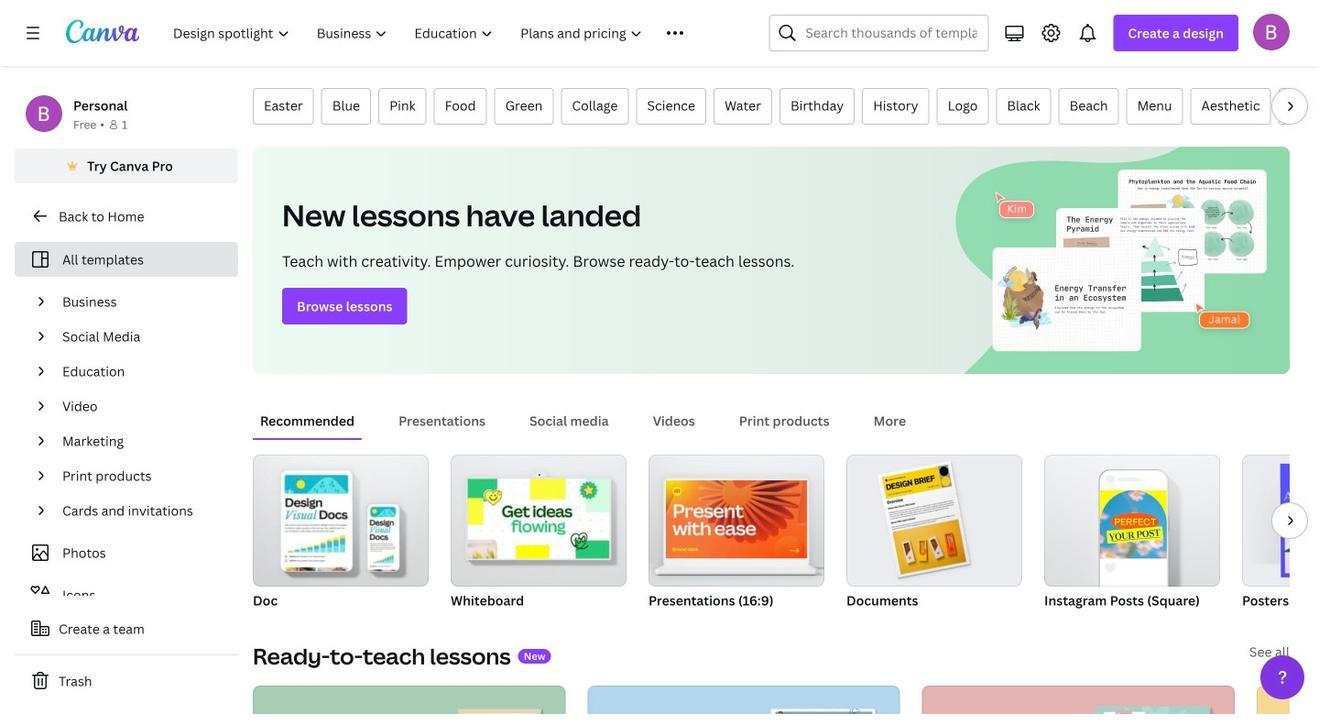 Task type: vqa. For each thing, say whether or not it's contained in the screenshot.
INSTAGRAM POST (SQUARE) image
yes



Task type: describe. For each thing, give the bounding box(es) containing it.
Search search field
[[806, 16, 977, 50]]

bob builder image
[[1254, 14, 1291, 50]]

new lessons have landed image
[[950, 147, 1291, 374]]

life cycles image
[[253, 686, 566, 714]]



Task type: locate. For each thing, give the bounding box(es) containing it.
whiteboard image
[[451, 455, 627, 587], [468, 479, 610, 559]]

pronouns image
[[923, 686, 1236, 714]]

instagram post (square) image
[[1045, 455, 1221, 587], [1101, 490, 1168, 559]]

presentation (16:9) image
[[649, 455, 825, 587], [666, 480, 808, 558]]

poster (18 × 24 in portrait) image
[[1243, 455, 1320, 587], [1281, 464, 1320, 577]]

polygons and pythagorean theorem image
[[588, 686, 901, 714]]

art history 101 image
[[1258, 686, 1320, 714]]

document image
[[847, 455, 1023, 587], [879, 461, 971, 578]]

top level navigation element
[[161, 15, 725, 51], [161, 15, 725, 51]]

doc image
[[253, 455, 429, 587], [253, 455, 429, 587]]

None search field
[[769, 15, 989, 51]]



